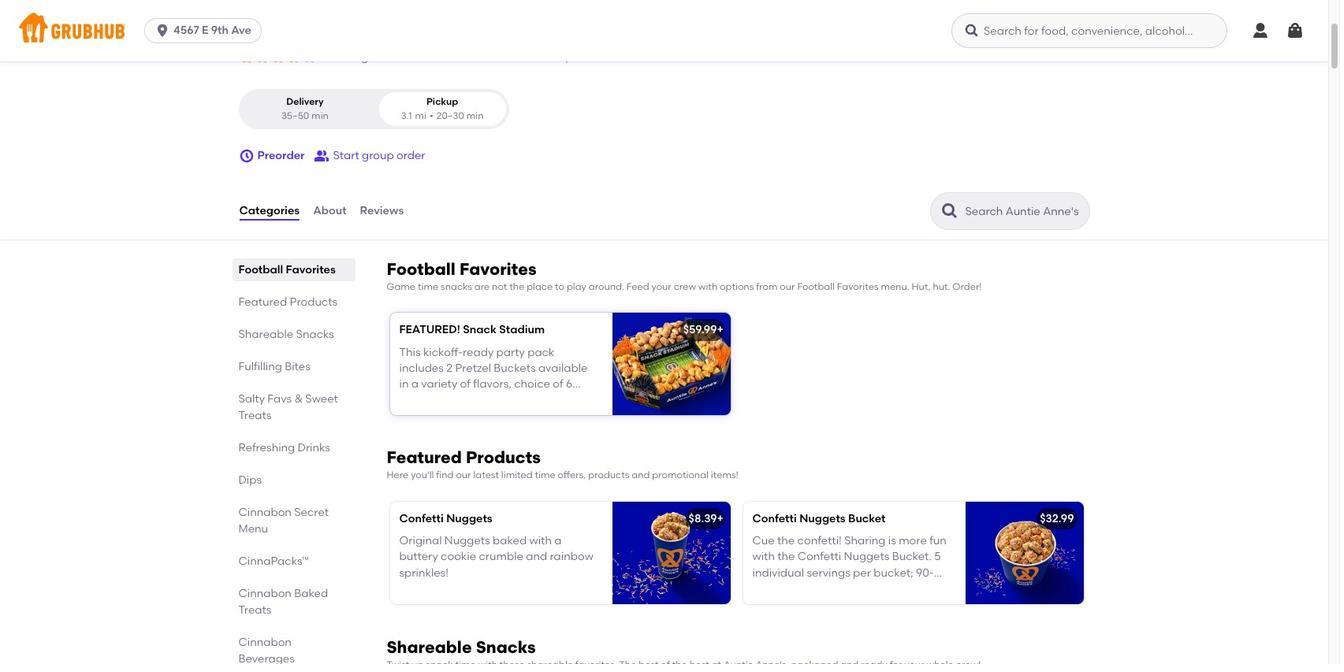 Task type: locate. For each thing, give the bounding box(es) containing it.
0 horizontal spatial confetti
[[399, 512, 444, 526]]

hut,
[[912, 281, 931, 293]]

mi
[[415, 110, 426, 121]]

0 vertical spatial products
[[290, 296, 338, 309]]

svg image inside 4567 e 9th ave button
[[155, 23, 170, 39]]

1 horizontal spatial order
[[647, 52, 672, 63]]

1 min from the left
[[311, 110, 329, 121]]

0 horizontal spatial svg image
[[238, 148, 254, 164]]

time inside featured products here you'll find our latest limited time offers, products and promotional items!
[[535, 470, 556, 481]]

salty favs & sweet treats
[[238, 393, 338, 423]]

favorites
[[460, 259, 537, 279], [286, 263, 336, 277], [837, 281, 879, 293]]

2 vertical spatial time
[[535, 470, 556, 481]]

2 horizontal spatial a
[[554, 535, 562, 548]]

0 horizontal spatial featured
[[238, 296, 287, 309]]

flavors,
[[473, 378, 512, 391]]

1 vertical spatial a
[[451, 394, 458, 407]]

the up individual
[[778, 551, 795, 564]]

football up game at the top left of the page
[[387, 259, 456, 279]]

our
[[780, 281, 795, 293], [456, 470, 471, 481]]

includes
[[399, 362, 444, 375]]

0 horizontal spatial a
[[411, 378, 419, 391]]

free
[[461, 394, 482, 407]]

start group order button
[[314, 142, 425, 170]]

0 horizontal spatial of
[[460, 378, 471, 391]]

1 vertical spatial and
[[632, 470, 650, 481]]

of left 6 at the left of the page
[[553, 378, 563, 391]]

stadium
[[499, 324, 545, 337]]

are
[[474, 281, 490, 293]]

a right in
[[411, 378, 419, 391]]

2 horizontal spatial and
[[632, 470, 650, 481]]

and
[[427, 394, 448, 407], [632, 470, 650, 481], [526, 551, 547, 564]]

cinnabon down the cinnapacks™
[[238, 587, 292, 601]]

2 horizontal spatial confetti
[[798, 551, 841, 564]]

favorites up featured products on the top left
[[286, 263, 336, 277]]

1 horizontal spatial with
[[698, 281, 718, 293]]

1 horizontal spatial favorites
[[460, 259, 537, 279]]

1 vertical spatial cinnabon
[[238, 587, 292, 601]]

variety
[[421, 378, 457, 391]]

star icon image
[[238, 50, 254, 65], [254, 50, 270, 65], [270, 50, 286, 65], [286, 50, 302, 65], [286, 50, 302, 65], [302, 50, 317, 65]]

138
[[338, 27, 355, 41]]

of up free
[[460, 378, 471, 391]]

1 vertical spatial products
[[466, 448, 541, 468]]

0 horizontal spatial time
[[418, 281, 438, 293]]

74
[[470, 50, 482, 64]]

products up limited
[[466, 448, 541, 468]]

snacks
[[296, 328, 334, 341], [476, 638, 536, 657]]

play
[[567, 281, 586, 293]]

nuggets inside original nuggets baked with a buttery cookie crumble and rainbow sprinkles!
[[445, 535, 490, 548]]

not
[[492, 281, 507, 293]]

1 horizontal spatial featured
[[387, 448, 462, 468]]

0 horizontal spatial favorites
[[286, 263, 336, 277]]

0 vertical spatial +
[[717, 324, 724, 337]]

football favorites game time snacks are not the place to play around. feed your crew with options from our football favorites menu. hut, hut. order!
[[387, 259, 982, 293]]

servings
[[807, 567, 850, 580]]

min down delivery
[[311, 110, 329, 121]]

the
[[510, 281, 525, 293], [777, 535, 795, 548], [778, 551, 795, 564]]

0 vertical spatial time
[[511, 52, 532, 63]]

time right game at the top left of the page
[[418, 281, 438, 293]]

pack
[[528, 346, 555, 359]]

secret
[[294, 506, 329, 520]]

+ down options
[[717, 324, 724, 337]]

1 horizontal spatial our
[[780, 281, 795, 293]]

0 horizontal spatial and
[[427, 394, 448, 407]]

1 + from the top
[[717, 324, 724, 337]]

delivery 35–50 min
[[281, 96, 329, 121]]

0 horizontal spatial football
[[238, 263, 283, 277]]

1 horizontal spatial min
[[467, 110, 484, 121]]

0 vertical spatial treats
[[238, 409, 272, 423]]

0 horizontal spatial min
[[311, 110, 329, 121]]

order right correct
[[647, 52, 672, 63]]

treats up cinnabon beverages
[[238, 604, 272, 617]]

1 vertical spatial shareable
[[387, 638, 472, 657]]

time right on
[[511, 52, 532, 63]]

1 vertical spatial time
[[418, 281, 438, 293]]

football
[[387, 259, 456, 279], [238, 263, 283, 277], [797, 281, 835, 293]]

2 vertical spatial with
[[752, 551, 775, 564]]

2 horizontal spatial svg image
[[1251, 21, 1270, 40]]

a up the rainbow
[[554, 535, 562, 548]]

1 horizontal spatial a
[[451, 394, 458, 407]]

2 + from the top
[[717, 512, 724, 526]]

treats inside salty favs & sweet treats
[[238, 409, 272, 423]]

fulfilling
[[238, 360, 282, 374]]

football right from
[[797, 281, 835, 293]]

1 cinnabon from the top
[[238, 506, 292, 520]]

cookie
[[441, 551, 476, 564]]

with down cue
[[752, 551, 775, 564]]

favorites left 'menu.'
[[837, 281, 879, 293]]

favorites up not
[[460, 259, 537, 279]]

1 treats from the top
[[238, 409, 272, 423]]

shareable up fulfilling
[[238, 328, 293, 341]]

confetti inside cue the confetti! sharing is more fun with the confetti nuggets bucket. 5 individual servings per bucket; 90- 100 nuggets.
[[798, 551, 841, 564]]

good
[[408, 52, 434, 63]]

featured for featured products here you'll find our latest limited time offers, products and promotional items!
[[387, 448, 462, 468]]

1 vertical spatial order
[[397, 149, 425, 162]]

and inside featured products here you'll find our latest limited time offers, products and promotional items!
[[632, 470, 650, 481]]

0 horizontal spatial our
[[456, 470, 471, 481]]

$8.39 +
[[689, 512, 724, 526]]

min right 20–30
[[467, 110, 484, 121]]

1 horizontal spatial products
[[466, 448, 541, 468]]

1 of from the left
[[460, 378, 471, 391]]

products down football favorites on the left top of the page
[[290, 296, 338, 309]]

football up featured products on the top left
[[238, 263, 283, 277]]

option group containing delivery 35–50 min
[[238, 89, 509, 129]]

featured down football favorites on the left top of the page
[[238, 296, 287, 309]]

500
[[258, 27, 278, 41]]

cinnabon inside cinnabon secret menu
[[238, 506, 292, 520]]

1 horizontal spatial confetti
[[752, 512, 797, 526]]

+
[[717, 324, 724, 337], [717, 512, 724, 526]]

our right from
[[780, 281, 795, 293]]

svg image
[[1286, 21, 1305, 40], [155, 23, 170, 39]]

0 vertical spatial featured
[[238, 296, 287, 309]]

confetti up original
[[399, 512, 444, 526]]

football for football favorites game time snacks are not the place to play around. feed your crew with options from our football favorites menu. hut, hut. order!
[[387, 259, 456, 279]]

shareable snacks
[[238, 328, 334, 341], [387, 638, 536, 657]]

treats down salty
[[238, 409, 272, 423]]

time left offers,
[[535, 470, 556, 481]]

products inside featured products here you'll find our latest limited time offers, products and promotional items!
[[466, 448, 541, 468]]

shareable down sprinkles!
[[387, 638, 472, 657]]

0 vertical spatial with
[[698, 281, 718, 293]]

order right group
[[397, 149, 425, 162]]

ste
[[319, 27, 336, 41]]

cinnabon up beverages
[[238, 636, 292, 650]]

1 horizontal spatial football
[[387, 259, 456, 279]]

cinnabon up menu
[[238, 506, 292, 520]]

shareable
[[238, 328, 293, 341], [387, 638, 472, 657]]

1 vertical spatial with
[[529, 535, 552, 548]]

2 vertical spatial cinnabon
[[238, 636, 292, 650]]

cinnabon inside cinnabon beverages
[[238, 636, 292, 650]]

and inside this kickoff-ready party pack includes 2 pretzel buckets available in a variety of flavors, choice of 6 dips, and a free *snack stadium! *while supplies last.
[[427, 394, 448, 407]]

1 vertical spatial treats
[[238, 604, 272, 617]]

with right crew
[[698, 281, 718, 293]]

nuggets for confetti nuggets bucket
[[799, 512, 846, 526]]

featured!
[[399, 324, 460, 337]]

delivery
[[286, 96, 324, 107]]

dips
[[238, 474, 262, 487]]

2 horizontal spatial time
[[535, 470, 556, 481]]

16th
[[281, 27, 302, 41]]

our right find
[[456, 470, 471, 481]]

and down variety
[[427, 394, 448, 407]]

this
[[399, 346, 421, 359]]

in
[[399, 378, 409, 391]]

1 horizontal spatial shareable snacks
[[387, 638, 536, 657]]

cinnabon
[[238, 506, 292, 520], [238, 587, 292, 601], [238, 636, 292, 650]]

favorites for football favorites
[[286, 263, 336, 277]]

0 horizontal spatial order
[[397, 149, 425, 162]]

1 vertical spatial snacks
[[476, 638, 536, 657]]

2 vertical spatial and
[[526, 551, 547, 564]]

order!
[[953, 281, 982, 293]]

0 vertical spatial shareable
[[238, 328, 293, 341]]

confetti for original
[[399, 512, 444, 526]]

order
[[647, 52, 672, 63], [397, 149, 425, 162]]

1 vertical spatial our
[[456, 470, 471, 481]]

baked
[[294, 587, 328, 601]]

2 vertical spatial a
[[554, 535, 562, 548]]

2 cinnabon from the top
[[238, 587, 292, 601]]

2 min from the left
[[467, 110, 484, 121]]

find
[[436, 470, 454, 481]]

option group
[[238, 89, 509, 129]]

1 vertical spatial featured
[[387, 448, 462, 468]]

this kickoff-ready party pack includes 2 pretzel buckets available in a variety of flavors, choice of 6 dips, and a free *snack stadium! *while supplies last.
[[399, 346, 588, 423]]

a up supplies
[[451, 394, 458, 407]]

our inside featured products here you'll find our latest limited time offers, products and promotional items!
[[456, 470, 471, 481]]

3 cinnabon from the top
[[238, 636, 292, 650]]

is
[[888, 535, 896, 548]]

1 horizontal spatial of
[[553, 378, 563, 391]]

cinnabon inside cinnabon baked treats
[[238, 587, 292, 601]]

100
[[752, 583, 770, 596]]

featured inside featured products here you'll find our latest limited time offers, products and promotional items!
[[387, 448, 462, 468]]

0 vertical spatial our
[[780, 281, 795, 293]]

+ for $8.39
[[717, 512, 724, 526]]

1 horizontal spatial snacks
[[476, 638, 536, 657]]

confetti down "confetti!"
[[798, 551, 841, 564]]

with
[[698, 281, 718, 293], [529, 535, 552, 548], [752, 551, 775, 564]]

min
[[311, 110, 329, 121], [467, 110, 484, 121]]

0 horizontal spatial snacks
[[296, 328, 334, 341]]

1 horizontal spatial and
[[526, 551, 547, 564]]

1 vertical spatial +
[[717, 512, 724, 526]]

0 horizontal spatial shareable snacks
[[238, 328, 334, 341]]

confetti up cue
[[752, 512, 797, 526]]

0 vertical spatial the
[[510, 281, 525, 293]]

beverages
[[238, 653, 295, 665]]

here
[[387, 470, 409, 481]]

svg image
[[1251, 21, 1270, 40], [964, 23, 980, 39], [238, 148, 254, 164]]

+ down items!
[[717, 512, 724, 526]]

game
[[387, 281, 416, 293]]

1 horizontal spatial time
[[511, 52, 532, 63]]

of
[[460, 378, 471, 391], [553, 378, 563, 391]]

and right products
[[632, 470, 650, 481]]

0 vertical spatial order
[[647, 52, 672, 63]]

1 horizontal spatial svg image
[[1286, 21, 1305, 40]]

nuggets inside cue the confetti! sharing is more fun with the confetti nuggets bucket. 5 individual servings per bucket; 90- 100 nuggets.
[[844, 551, 890, 564]]

and down the baked
[[526, 551, 547, 564]]

pretzel
[[455, 362, 491, 375]]

with right the baked
[[529, 535, 552, 548]]

2 horizontal spatial with
[[752, 551, 775, 564]]

0 vertical spatial cinnabon
[[238, 506, 292, 520]]

bites
[[285, 360, 310, 374]]

ready
[[463, 346, 494, 359]]

preorder
[[257, 149, 305, 162]]

featured! snack stadium
[[399, 324, 545, 337]]

sweet
[[305, 393, 338, 406]]

our inside football favorites game time snacks are not the place to play around. feed your crew with options from our football favorites menu. hut, hut. order!
[[780, 281, 795, 293]]

preorder button
[[238, 142, 305, 170]]

you'll
[[411, 470, 434, 481]]

the right not
[[510, 281, 525, 293]]

0 vertical spatial shareable snacks
[[238, 328, 334, 341]]

0 horizontal spatial shareable
[[238, 328, 293, 341]]

original nuggets baked with a buttery cookie crumble and rainbow sprinkles!
[[399, 535, 593, 580]]

featured
[[238, 296, 287, 309], [387, 448, 462, 468]]

72
[[383, 50, 395, 64]]

treats inside cinnabon baked treats
[[238, 604, 272, 617]]

0 horizontal spatial products
[[290, 296, 338, 309]]

2 treats from the top
[[238, 604, 272, 617]]

products for featured products here you'll find our latest limited time offers, products and promotional items!
[[466, 448, 541, 468]]

start group order
[[333, 149, 425, 162]]

1 vertical spatial the
[[777, 535, 795, 548]]

*while
[[399, 410, 432, 423]]

confetti
[[399, 512, 444, 526], [752, 512, 797, 526], [798, 551, 841, 564]]

0 horizontal spatial svg image
[[155, 23, 170, 39]]

1 horizontal spatial shareable
[[387, 638, 472, 657]]

0 vertical spatial and
[[427, 394, 448, 407]]

featured up you'll
[[387, 448, 462, 468]]

0 horizontal spatial with
[[529, 535, 552, 548]]

the right cue
[[777, 535, 795, 548]]

correct
[[609, 52, 645, 63]]



Task type: vqa. For each thing, say whether or not it's contained in the screenshot.


Task type: describe. For each thing, give the bounding box(es) containing it.
main navigation navigation
[[0, 0, 1328, 61]]

sprinkles!
[[399, 567, 449, 580]]

•
[[430, 110, 433, 121]]

snack
[[463, 324, 497, 337]]

delivery
[[534, 52, 570, 63]]

with inside cue the confetti! sharing is more fun with the confetti nuggets bucket. 5 individual servings per bucket; 90- 100 nuggets.
[[752, 551, 775, 564]]

90-
[[916, 567, 934, 580]]

2 vertical spatial the
[[778, 551, 795, 564]]

drinks
[[298, 442, 330, 455]]

e
[[202, 24, 208, 37]]

reviews
[[360, 204, 404, 218]]

more
[[899, 535, 927, 548]]

dips,
[[399, 394, 425, 407]]

5
[[934, 551, 941, 564]]

confetti nuggets
[[399, 512, 492, 526]]

cue the confetti! sharing is more fun with the confetti nuggets bucket. 5 individual servings per bucket; 90- 100 nuggets.
[[752, 535, 947, 596]]

feed
[[627, 281, 649, 293]]

4567 e 9th ave
[[174, 24, 251, 37]]

$59.99
[[683, 324, 717, 337]]

confetti!
[[797, 535, 842, 548]]

about
[[313, 204, 347, 218]]

64
[[582, 50, 596, 64]]

people icon image
[[314, 148, 330, 164]]

cue
[[752, 535, 775, 548]]

supplies
[[435, 410, 478, 423]]

refreshing
[[238, 442, 295, 455]]

football for football favorites
[[238, 263, 283, 277]]

featured! snack stadium image
[[612, 313, 730, 416]]

confetti nuggets bucket image
[[965, 502, 1084, 605]]

2 of from the left
[[553, 378, 563, 391]]

confetti for cue
[[752, 512, 797, 526]]

latest
[[473, 470, 499, 481]]

ratings
[[336, 50, 373, 64]]

a inside original nuggets baked with a buttery cookie crumble and rainbow sprinkles!
[[554, 535, 562, 548]]

the inside football favorites game time snacks are not the place to play around. feed your crew with options from our football favorites menu. hut, hut. order!
[[510, 281, 525, 293]]

place
[[527, 281, 553, 293]]

85
[[320, 50, 334, 64]]

buckets
[[494, 362, 536, 375]]

pickup
[[426, 96, 458, 107]]

limited
[[501, 470, 533, 481]]

refreshing drinks
[[238, 442, 330, 455]]

kickoff-
[[423, 346, 463, 359]]

football favorites
[[238, 263, 336, 277]]

cinnabon beverages
[[238, 636, 295, 665]]

good food
[[408, 52, 458, 63]]

on time delivery
[[495, 52, 570, 63]]

cinnabon baked treats
[[238, 587, 328, 617]]

reviews button
[[359, 183, 405, 240]]

categories
[[239, 204, 300, 218]]

4567 e 9th ave button
[[144, 18, 268, 43]]

1 vertical spatial shareable snacks
[[387, 638, 536, 657]]

svg image inside preorder button
[[238, 148, 254, 164]]

categories button
[[238, 183, 300, 240]]

0 vertical spatial snacks
[[296, 328, 334, 341]]

snacks
[[441, 281, 472, 293]]

time inside football favorites game time snacks are not the place to play around. feed your crew with options from our football favorites menu. hut, hut. order!
[[418, 281, 438, 293]]

9th
[[211, 24, 229, 37]]

to
[[555, 281, 565, 293]]

around.
[[589, 281, 624, 293]]

min inside pickup 3.1 mi • 20–30 min
[[467, 110, 484, 121]]

cinnabon secret menu
[[238, 506, 329, 536]]

85 ratings
[[320, 50, 373, 64]]

ave
[[231, 24, 251, 37]]

confetti nuggets image
[[612, 502, 730, 605]]

search icon image
[[940, 202, 959, 221]]

nuggets for confetti nuggets
[[446, 512, 492, 526]]

options
[[720, 281, 754, 293]]

and inside original nuggets baked with a buttery cookie crumble and rainbow sprinkles!
[[526, 551, 547, 564]]

baked
[[493, 535, 527, 548]]

featured for featured products
[[238, 296, 287, 309]]

500 16th st ste 138 button
[[258, 26, 356, 43]]

4567
[[174, 24, 199, 37]]

bucket
[[848, 512, 886, 526]]

st
[[305, 27, 316, 41]]

salty
[[238, 393, 265, 406]]

$32.99
[[1040, 512, 1074, 526]]

order inside button
[[397, 149, 425, 162]]

2
[[446, 362, 453, 375]]

1 horizontal spatial svg image
[[964, 23, 980, 39]]

with inside football favorites game time snacks are not the place to play around. feed your crew with options from our football favorites menu. hut, hut. order!
[[698, 281, 718, 293]]

6
[[566, 378, 573, 391]]

stadium!
[[525, 394, 573, 407]]

with inside original nuggets baked with a buttery cookie crumble and rainbow sprinkles!
[[529, 535, 552, 548]]

+ for $59.99
[[717, 324, 724, 337]]

group
[[362, 149, 394, 162]]

favorites for football favorites game time snacks are not the place to play around. feed your crew with options from our football favorites menu. hut, hut. order!
[[460, 259, 537, 279]]

cinnabon for treats
[[238, 587, 292, 601]]

your
[[652, 281, 672, 293]]

0 vertical spatial a
[[411, 378, 419, 391]]

nuggets for original nuggets baked with a buttery cookie crumble and rainbow sprinkles!
[[445, 535, 490, 548]]

2 horizontal spatial football
[[797, 281, 835, 293]]

menu.
[[881, 281, 910, 293]]

menu
[[238, 523, 268, 536]]

2 horizontal spatial favorites
[[837, 281, 879, 293]]

about button
[[312, 183, 347, 240]]

food
[[437, 52, 458, 63]]

min inside the delivery 35–50 min
[[311, 110, 329, 121]]

choice
[[514, 378, 550, 391]]

available
[[538, 362, 588, 375]]

Search Auntie Anne's search field
[[964, 204, 1084, 219]]

Search for food, convenience, alcohol... search field
[[952, 13, 1227, 48]]

cinnabon for menu
[[238, 506, 292, 520]]

products
[[588, 470, 629, 481]]

rainbow
[[550, 551, 593, 564]]

crumble
[[479, 551, 523, 564]]

$59.99 +
[[683, 324, 724, 337]]

products for featured products
[[290, 296, 338, 309]]

featured products
[[238, 296, 338, 309]]

start
[[333, 149, 359, 162]]

subscription pass image
[[238, 28, 254, 41]]



